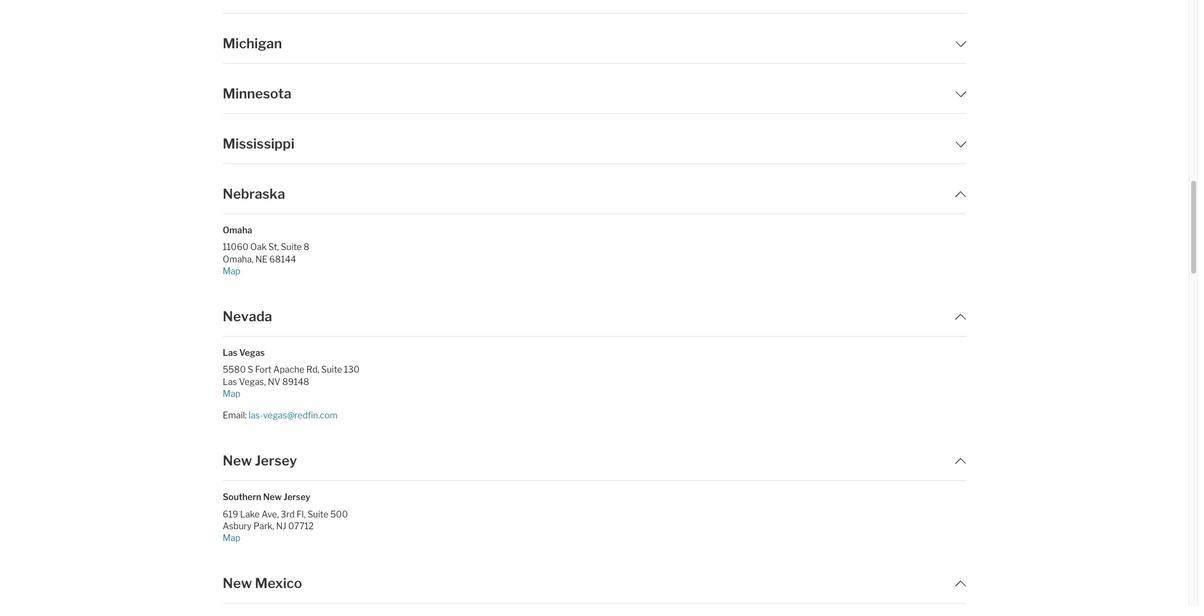 Task type: vqa. For each thing, say whether or not it's contained in the screenshot.
the this home is popular it's been viewed 875 times. tour it before it's gone!
no



Task type: locate. For each thing, give the bounding box(es) containing it.
apache
[[274, 365, 305, 375]]

map inside 619 lake ave, 3rd fl, suite 500 asbury park, nj 07712 map
[[223, 533, 241, 544]]

500
[[330, 509, 348, 520]]

1 vertical spatial map
[[223, 388, 241, 399]]

0 vertical spatial new
[[223, 453, 252, 469]]

8
[[304, 242, 310, 252]]

1 map from the top
[[223, 266, 241, 276]]

new left mexico at bottom
[[223, 576, 252, 592]]

suite inside the 11060 oak st, suite 8 omaha, ne 68144 map
[[281, 242, 302, 252]]

2 las from the top
[[223, 377, 237, 387]]

suite up 68144 at the top left
[[281, 242, 302, 252]]

1 vertical spatial suite
[[321, 365, 342, 375]]

las up 5580
[[223, 348, 238, 358]]

new up 'ave,'
[[263, 492, 282, 503]]

jersey
[[255, 453, 297, 469], [284, 492, 311, 503]]

1 vertical spatial new
[[263, 492, 282, 503]]

map down omaha,
[[223, 266, 241, 276]]

0 vertical spatial suite
[[281, 242, 302, 252]]

1 vertical spatial jersey
[[284, 492, 311, 503]]

lake
[[240, 509, 260, 520]]

3 map link from the top
[[223, 532, 394, 544]]

1 vertical spatial las
[[223, 377, 237, 387]]

map inside 5580 s fort apache rd, suite 130 las vegas, nv 89148 map
[[223, 388, 241, 399]]

suite for rd,
[[321, 365, 342, 375]]

map link
[[223, 265, 394, 277], [223, 388, 394, 400], [223, 532, 394, 544]]

suite inside 5580 s fort apache rd, suite 130 las vegas, nv 89148 map
[[321, 365, 342, 375]]

map up email:
[[223, 388, 241, 399]]

suite
[[281, 242, 302, 252], [321, 365, 342, 375], [308, 509, 329, 520]]

southern
[[223, 492, 261, 503]]

0 vertical spatial jersey
[[255, 453, 297, 469]]

fl,
[[297, 509, 306, 520]]

3 map from the top
[[223, 533, 241, 544]]

0 vertical spatial map
[[223, 266, 241, 276]]

map link for nevada
[[223, 388, 394, 400]]

las
[[223, 348, 238, 358], [223, 377, 237, 387]]

new jersey
[[223, 453, 297, 469]]

2 vertical spatial new
[[223, 576, 252, 592]]

2 vertical spatial suite
[[308, 509, 329, 520]]

map link down 07712 on the left of page
[[223, 532, 394, 544]]

las down 5580
[[223, 377, 237, 387]]

new
[[223, 453, 252, 469], [263, 492, 282, 503], [223, 576, 252, 592]]

suite right 'rd,'
[[321, 365, 342, 375]]

omaha,
[[223, 254, 254, 264]]

park,
[[254, 521, 274, 532]]

suite inside 619 lake ave, 3rd fl, suite 500 asbury park, nj 07712 map
[[308, 509, 329, 520]]

email:
[[223, 410, 247, 421]]

rd,
[[306, 365, 320, 375]]

11060 oak st, suite 8 omaha, ne 68144 map
[[223, 242, 310, 276]]

0 vertical spatial map link
[[223, 265, 394, 277]]

89148
[[282, 377, 309, 387]]

las-vegas@redfin.com link
[[249, 410, 338, 421]]

2 vertical spatial map
[[223, 533, 241, 544]]

07712
[[288, 521, 314, 532]]

2 map link from the top
[[223, 388, 394, 400]]

map link down the 89148
[[223, 388, 394, 400]]

new for mexico
[[223, 576, 252, 592]]

suite right fl,
[[308, 509, 329, 520]]

1 vertical spatial map link
[[223, 388, 394, 400]]

map down the asbury
[[223, 533, 241, 544]]

68144
[[269, 254, 296, 264]]

619
[[223, 509, 238, 520]]

map
[[223, 266, 241, 276], [223, 388, 241, 399], [223, 533, 241, 544]]

map link down 8
[[223, 265, 394, 277]]

new up southern
[[223, 453, 252, 469]]

new for jersey
[[223, 453, 252, 469]]

2 map from the top
[[223, 388, 241, 399]]

0 vertical spatial las
[[223, 348, 238, 358]]

jersey up southern new jersey
[[255, 453, 297, 469]]

2 vertical spatial map link
[[223, 532, 394, 544]]

jersey up fl,
[[284, 492, 311, 503]]

1 map link from the top
[[223, 265, 394, 277]]

5580 s fort apache rd, suite 130 las vegas, nv 89148 map
[[223, 365, 360, 399]]

suite for fl,
[[308, 509, 329, 520]]



Task type: describe. For each thing, give the bounding box(es) containing it.
map link for nebraska
[[223, 265, 394, 277]]

1 las from the top
[[223, 348, 238, 358]]

mexico
[[255, 576, 302, 592]]

nebraska
[[223, 186, 285, 202]]

southern new jersey
[[223, 492, 311, 503]]

vegas
[[239, 348, 265, 358]]

email: las-vegas@redfin.com
[[223, 410, 338, 421]]

st,
[[269, 242, 279, 252]]

130
[[344, 365, 360, 375]]

oak
[[250, 242, 267, 252]]

619 lake ave, 3rd fl, suite 500 asbury park, nj 07712 map
[[223, 509, 348, 544]]

omaha
[[223, 225, 252, 236]]

mississippi
[[223, 136, 295, 152]]

3rd
[[281, 509, 295, 520]]

fort
[[255, 365, 272, 375]]

5580
[[223, 365, 246, 375]]

map for 5580
[[223, 388, 241, 399]]

vegas,
[[239, 377, 266, 387]]

asbury
[[223, 521, 252, 532]]

new mexico
[[223, 576, 302, 592]]

s
[[248, 365, 253, 375]]

michigan
[[223, 35, 282, 51]]

nj
[[276, 521, 286, 532]]

map link for new jersey
[[223, 532, 394, 544]]

las-
[[249, 410, 263, 421]]

nv
[[268, 377, 281, 387]]

map for 619
[[223, 533, 241, 544]]

las inside 5580 s fort apache rd, suite 130 las vegas, nv 89148 map
[[223, 377, 237, 387]]

las vegas
[[223, 348, 265, 358]]

ave,
[[262, 509, 279, 520]]

nevada
[[223, 309, 272, 325]]

ne
[[256, 254, 268, 264]]

11060
[[223, 242, 249, 252]]

vegas@redfin.com
[[263, 410, 338, 421]]

minnesota
[[223, 86, 292, 102]]

map inside the 11060 oak st, suite 8 omaha, ne 68144 map
[[223, 266, 241, 276]]



